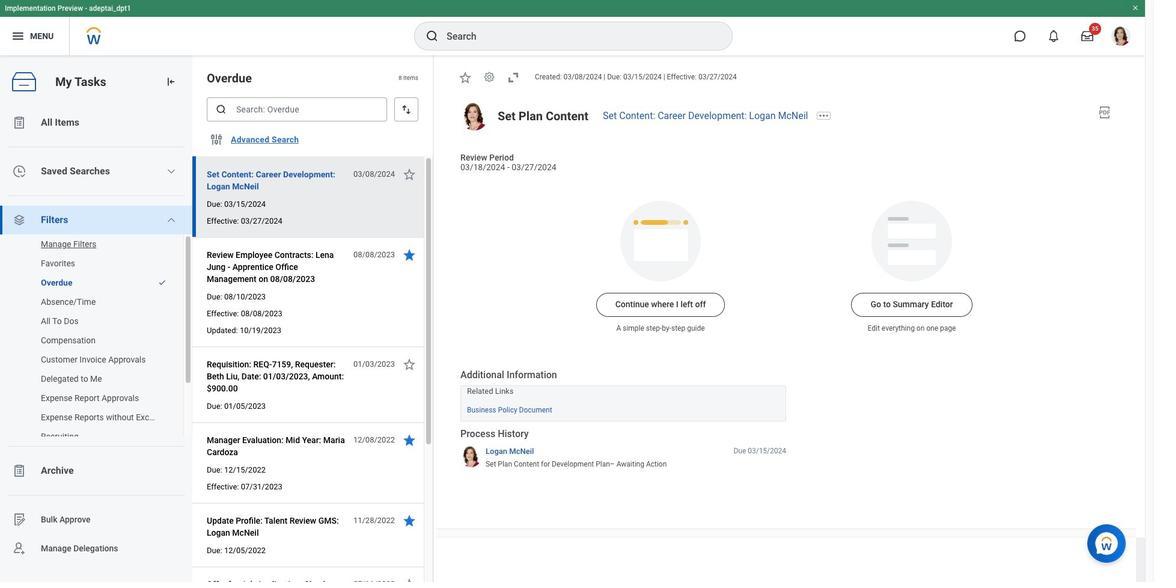 Task type: vqa. For each thing, say whether or not it's contained in the screenshot.
the top (Employee)
no



Task type: describe. For each thing, give the bounding box(es) containing it.
chevron down image
[[167, 215, 176, 225]]

fullscreen image
[[506, 70, 521, 85]]

check image
[[158, 278, 167, 287]]

configure image
[[209, 132, 224, 147]]

search image
[[215, 103, 227, 115]]

sort image
[[401, 103, 413, 115]]

view printable version (pdf) image
[[1098, 105, 1113, 120]]

1 list from the top
[[0, 108, 192, 563]]

clock check image
[[12, 164, 26, 179]]

justify image
[[11, 29, 25, 43]]

1 clipboard image from the top
[[12, 115, 26, 130]]

3 star image from the top
[[402, 514, 417, 528]]

inbox large image
[[1082, 30, 1094, 42]]

close environment banner image
[[1133, 4, 1140, 11]]

Search Workday  search field
[[447, 23, 708, 49]]

perspective image
[[12, 213, 26, 227]]

additional information region
[[461, 368, 787, 421]]

user plus image
[[12, 541, 26, 556]]



Task type: locate. For each thing, give the bounding box(es) containing it.
clipboard image up clock check "image" at the top left of the page
[[12, 115, 26, 130]]

list
[[0, 108, 192, 563], [0, 232, 192, 449]]

0 vertical spatial clipboard image
[[12, 115, 26, 130]]

2 vertical spatial star image
[[402, 514, 417, 528]]

star image
[[402, 248, 417, 262], [402, 433, 417, 447], [402, 514, 417, 528]]

2 clipboard image from the top
[[12, 464, 26, 478]]

2 list from the top
[[0, 232, 192, 449]]

gear image
[[484, 71, 496, 83]]

employee's photo (logan mcneil) image
[[461, 103, 488, 130]]

profile logan mcneil image
[[1112, 26, 1131, 48]]

notifications large image
[[1048, 30, 1060, 42]]

star image
[[458, 70, 473, 85], [402, 167, 417, 182], [402, 357, 417, 372], [402, 577, 417, 582]]

1 vertical spatial clipboard image
[[12, 464, 26, 478]]

process history region
[[461, 427, 787, 473]]

search image
[[425, 29, 440, 43]]

clipboard image
[[12, 115, 26, 130], [12, 464, 26, 478]]

1 star image from the top
[[402, 248, 417, 262]]

2 star image from the top
[[402, 433, 417, 447]]

rename image
[[12, 512, 26, 527]]

clipboard image up rename image
[[12, 464, 26, 478]]

banner
[[0, 0, 1146, 55]]

Search: Overdue text field
[[207, 97, 387, 121]]

transformation import image
[[165, 76, 177, 88]]

chevron down image
[[167, 167, 176, 176]]

item list element
[[192, 55, 434, 582]]

0 vertical spatial star image
[[402, 248, 417, 262]]

1 vertical spatial star image
[[402, 433, 417, 447]]



